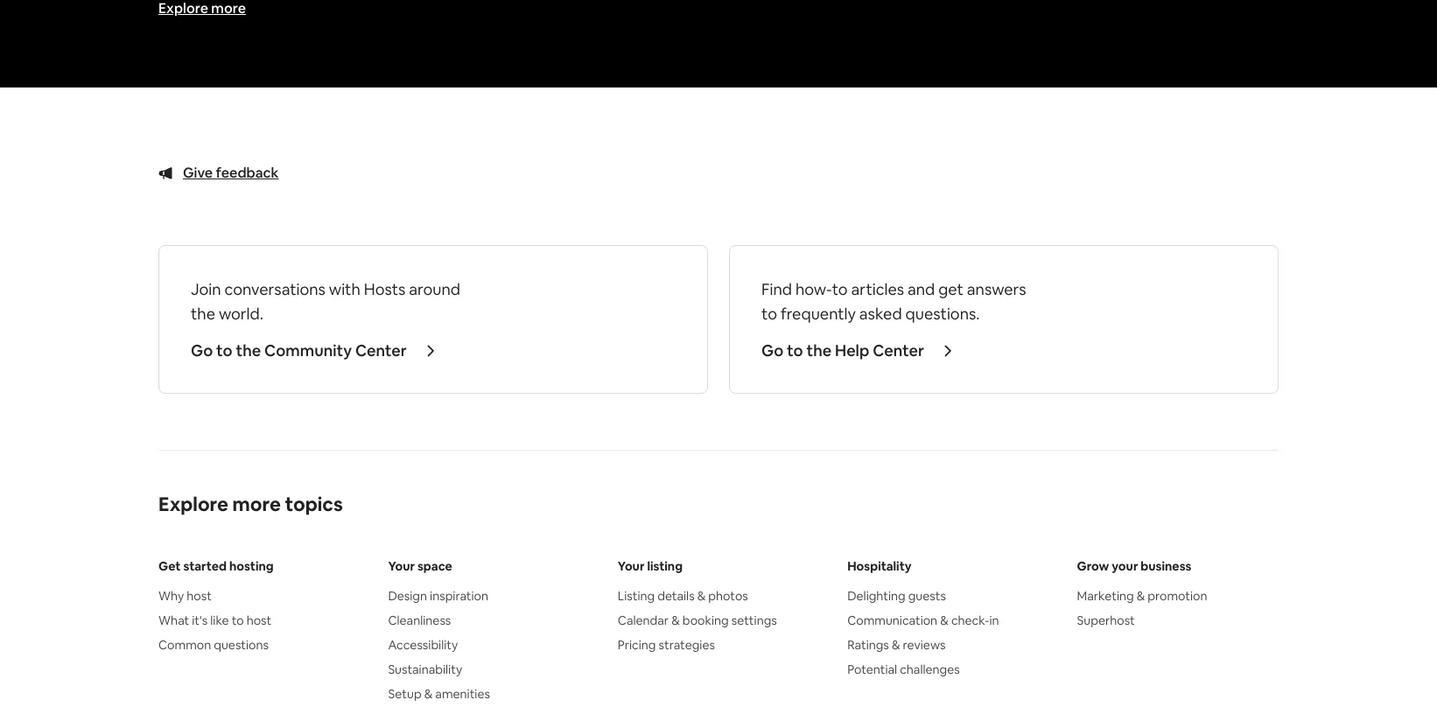 Task type: vqa. For each thing, say whether or not it's contained in the screenshot.
BEDS inside the Villa In Bouffémont, France 11 Beds Nov 1 – 6 $5,352 Night
no



Task type: locate. For each thing, give the bounding box(es) containing it.
around
[[409, 280, 460, 300]]

delighting guests link
[[848, 588, 1049, 605]]

check-
[[951, 613, 990, 629]]

0 horizontal spatial go
[[191, 341, 213, 361]]

what it's like to host link
[[158, 612, 360, 630]]

to
[[832, 280, 848, 300], [762, 304, 777, 324], [216, 341, 233, 361], [787, 341, 803, 361], [232, 613, 244, 629]]

grow your business
[[1077, 559, 1192, 575]]

your up the "design"
[[388, 559, 415, 575]]

the down the world.
[[236, 341, 261, 361]]

like
[[210, 613, 229, 629]]

1 horizontal spatial host
[[247, 613, 272, 629]]

2 the from the left
[[807, 341, 832, 361]]

design inspiration link
[[388, 588, 590, 605]]

go down frequently
[[762, 341, 784, 361]]

the down frequently
[[807, 341, 832, 361]]

explore more topics
[[158, 492, 343, 517]]

& for communication & check-in
[[940, 613, 949, 629]]

& for calendar & booking settings
[[672, 613, 680, 629]]

potential
[[848, 662, 897, 678]]

what
[[158, 613, 189, 629]]

1 horizontal spatial your
[[618, 559, 645, 575]]

pricing strategies link
[[618, 637, 819, 654]]

pricing
[[618, 638, 656, 653]]

1 horizontal spatial go
[[762, 341, 784, 361]]

1 your from the left
[[388, 559, 415, 575]]

& down "delighting guests" link
[[940, 613, 949, 629]]

the
[[236, 341, 261, 361], [807, 341, 832, 361]]

0 horizontal spatial the
[[236, 341, 261, 361]]

explore
[[158, 492, 228, 517]]

why
[[158, 589, 184, 604]]

your space
[[388, 559, 452, 575]]

accessibility link
[[388, 637, 590, 654]]

business
[[1141, 559, 1192, 575]]

strategies
[[659, 638, 715, 653]]

cleanliness
[[388, 613, 451, 629]]

give feedback
[[183, 164, 279, 182]]

articles
[[851, 280, 904, 300]]

2 your from the left
[[618, 559, 645, 575]]

1 horizontal spatial the
[[807, 341, 832, 361]]

&
[[697, 589, 706, 604], [1137, 589, 1145, 604], [672, 613, 680, 629], [940, 613, 949, 629], [892, 638, 900, 653], [424, 687, 433, 702]]

& for setup & amenities
[[424, 687, 433, 702]]

find how-to articles and get answers to frequently asked questions.
[[762, 280, 1026, 324]]

grow your business link
[[1077, 558, 1279, 575]]

0 horizontal spatial your
[[388, 559, 415, 575]]

listing details & photos link
[[618, 588, 819, 605]]

more
[[232, 492, 281, 517]]

join conversations with hosts around the world.
[[191, 280, 460, 324]]

your up listing
[[618, 559, 645, 575]]

setup & amenities
[[388, 687, 490, 702]]

how-
[[796, 280, 832, 300]]

join
[[191, 280, 221, 300]]

questions.
[[906, 304, 980, 324]]

with
[[329, 280, 360, 300]]

& right setup
[[424, 687, 433, 702]]

go to the help center
[[762, 341, 924, 361]]

& down details
[[672, 613, 680, 629]]

find
[[762, 280, 792, 300]]

go for go to the community center
[[191, 341, 213, 361]]

1 go from the left
[[191, 341, 213, 361]]

frequently
[[781, 304, 856, 324]]

1 the from the left
[[236, 341, 261, 361]]

& inside "link"
[[1137, 589, 1145, 604]]

host
[[187, 589, 212, 604], [247, 613, 272, 629]]

reviews
[[903, 638, 946, 653]]

design inspiration
[[388, 589, 488, 604]]

details
[[658, 589, 695, 604]]

your listing
[[618, 559, 683, 575]]

to down the world.
[[216, 341, 233, 361]]

the for help center
[[807, 341, 832, 361]]

& for ratings & reviews
[[892, 638, 900, 653]]

to down the "find"
[[762, 304, 777, 324]]

hosting
[[229, 559, 274, 575]]

give
[[183, 164, 213, 182]]

your
[[388, 559, 415, 575], [618, 559, 645, 575]]

go down the world.
[[191, 341, 213, 361]]

host down why host link
[[247, 613, 272, 629]]

& down 'communication'
[[892, 638, 900, 653]]

marketing & promotion
[[1077, 589, 1208, 604]]

0 horizontal spatial host
[[187, 589, 212, 604]]

listing
[[647, 559, 683, 575]]

conversations
[[224, 280, 326, 300]]

2 go from the left
[[762, 341, 784, 361]]

& down grow your business
[[1137, 589, 1145, 604]]

setup & amenities link
[[388, 686, 590, 703]]

inspiration
[[430, 589, 488, 604]]

get
[[158, 559, 181, 575]]

host up it's
[[187, 589, 212, 604]]



Task type: describe. For each thing, give the bounding box(es) containing it.
booking
[[683, 613, 729, 629]]

to right like
[[232, 613, 244, 629]]

your
[[1112, 559, 1138, 575]]

calendar & booking settings link
[[618, 612, 819, 630]]

why host
[[158, 589, 212, 604]]

the world.
[[191, 304, 263, 324]]

it's
[[192, 613, 208, 629]]

listing
[[618, 589, 655, 604]]

common
[[158, 638, 211, 653]]

calendar
[[618, 613, 669, 629]]

go for go to the help center
[[762, 341, 784, 361]]

cleanliness link
[[388, 612, 590, 630]]

0 vertical spatial host
[[187, 589, 212, 604]]

grow
[[1077, 559, 1109, 575]]

common questions
[[158, 638, 269, 653]]

design
[[388, 589, 427, 604]]

common questions link
[[158, 637, 360, 654]]

pricing strategies
[[618, 638, 715, 653]]

started
[[183, 559, 227, 575]]

ratings & reviews
[[848, 638, 946, 653]]

marketing
[[1077, 589, 1134, 604]]

photos
[[708, 589, 748, 604]]

give feedback button
[[151, 158, 286, 189]]

get started hosting link
[[158, 558, 360, 575]]

potential challenges
[[848, 662, 960, 678]]

space
[[418, 559, 452, 575]]

questions
[[214, 638, 269, 653]]

amenities
[[435, 687, 490, 702]]

listing details & photos
[[618, 589, 748, 604]]

and
[[908, 280, 935, 300]]

hosts
[[364, 280, 406, 300]]

to down frequently
[[787, 341, 803, 361]]

answers
[[967, 280, 1026, 300]]

community center
[[264, 341, 407, 361]]

accessibility
[[388, 638, 458, 653]]

superhost link
[[1077, 612, 1279, 630]]

promotion
[[1148, 589, 1208, 604]]

calendar & booking settings
[[618, 613, 777, 629]]

hospitality link
[[848, 558, 1049, 575]]

feedback
[[216, 164, 279, 182]]

in
[[990, 613, 999, 629]]

settings
[[732, 613, 777, 629]]

sustainability
[[388, 662, 462, 678]]

setup
[[388, 687, 422, 702]]

guests
[[908, 589, 946, 604]]

topics
[[285, 492, 343, 517]]

communication & check-in
[[848, 613, 999, 629]]

ratings
[[848, 638, 889, 653]]

delighting
[[848, 589, 906, 604]]

get started hosting
[[158, 559, 274, 575]]

the for community center
[[236, 341, 261, 361]]

marketing & promotion link
[[1077, 588, 1279, 605]]

to up frequently
[[832, 280, 848, 300]]

your listing link
[[618, 558, 819, 575]]

asked
[[859, 304, 902, 324]]

hospitality
[[848, 559, 912, 575]]

ratings & reviews link
[[848, 637, 1049, 654]]

communication & check-in link
[[848, 612, 1049, 630]]

potential challenges link
[[848, 661, 1049, 679]]

go to the community center
[[191, 341, 407, 361]]

help center
[[835, 341, 924, 361]]

challenges
[[900, 662, 960, 678]]

communication
[[848, 613, 938, 629]]

superhost
[[1077, 613, 1135, 629]]

& for marketing & promotion
[[1137, 589, 1145, 604]]

& up calendar & booking settings
[[697, 589, 706, 604]]

your for your listing
[[618, 559, 645, 575]]

what it's like to host
[[158, 613, 272, 629]]

1 vertical spatial host
[[247, 613, 272, 629]]

delighting guests
[[848, 589, 946, 604]]

your space link
[[388, 558, 590, 575]]

your for your space
[[388, 559, 415, 575]]

get
[[939, 280, 964, 300]]



